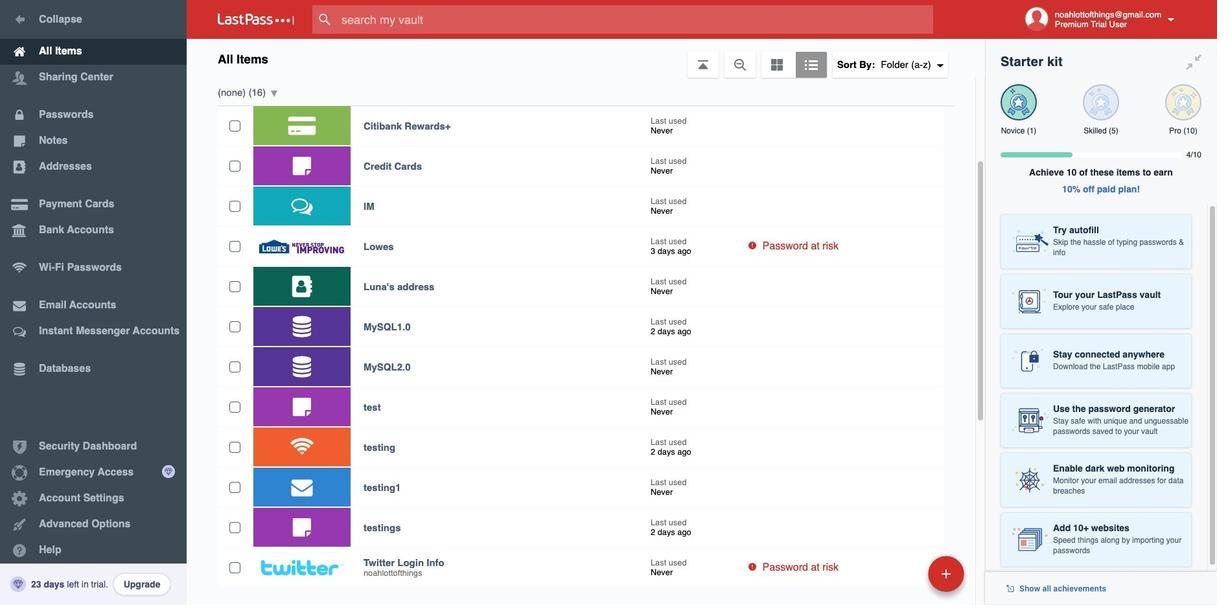Task type: locate. For each thing, give the bounding box(es) containing it.
main navigation navigation
[[0, 0, 187, 606]]

new item element
[[840, 556, 970, 593]]

search my vault text field
[[313, 5, 959, 34]]

new item navigation
[[840, 553, 973, 606]]



Task type: vqa. For each thing, say whether or not it's contained in the screenshot.
dialog
no



Task type: describe. For each thing, give the bounding box(es) containing it.
Search search field
[[313, 5, 959, 34]]

vault options navigation
[[187, 39, 986, 78]]

lastpass image
[[218, 14, 294, 25]]



